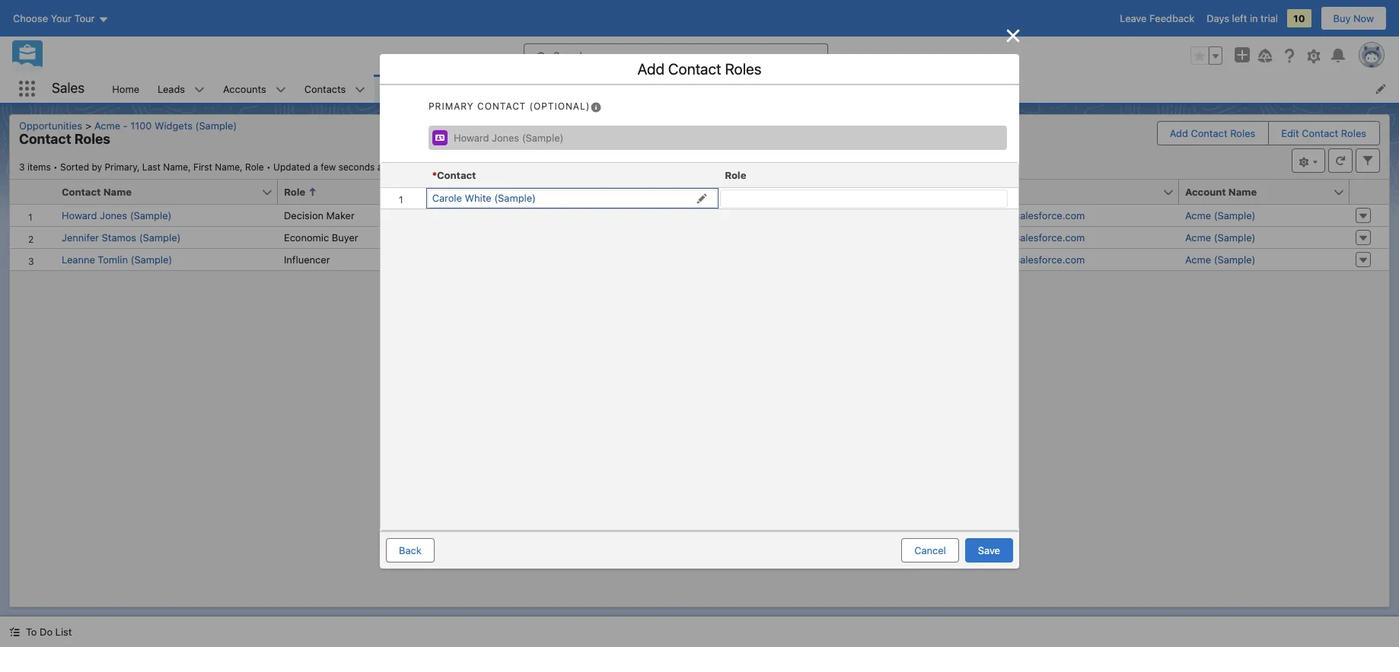 Task type: describe. For each thing, give the bounding box(es) containing it.
days
[[1207, 12, 1230, 24]]

3 acme (sample) from the top
[[1186, 254, 1256, 266]]

acme (sample) link for maker
[[1186, 209, 1256, 222]]

accounts link
[[214, 75, 275, 103]]

-
[[123, 120, 128, 132]]

info@salesforce.com for maker
[[989, 209, 1085, 222]]

contact up dashboards
[[669, 60, 722, 78]]

quotes link
[[787, 75, 838, 103]]

trial
[[1261, 12, 1279, 24]]

jennifer
[[62, 232, 99, 244]]

3 info@salesforce.com from the top
[[989, 254, 1085, 266]]

list item containing *
[[858, 75, 1026, 103]]

acme - 1100 widgets (sample)
[[94, 120, 237, 132]]

1100
[[130, 120, 152, 132]]

acme (sample) for maker
[[1186, 209, 1256, 222]]

save button
[[966, 538, 1014, 563]]

0 horizontal spatial add contact roles
[[638, 60, 762, 78]]

save
[[979, 544, 1001, 557]]

ago
[[377, 161, 394, 173]]

item number element for contact element
[[381, 163, 426, 188]]

howard jones (sample) link
[[62, 209, 172, 222]]

text default image
[[9, 627, 20, 638]]

days left in trial
[[1207, 12, 1279, 24]]

quotes
[[796, 83, 829, 95]]

buy
[[1334, 12, 1351, 24]]

add contact roles button
[[1158, 122, 1268, 145]]

action element
[[1350, 180, 1390, 205]]

maker
[[326, 209, 355, 222]]

3 info@salesforce.com link from the top
[[989, 254, 1085, 266]]

contact roles status
[[19, 161, 273, 173]]

roles inside 'edit contact roles' button
[[1342, 127, 1367, 139]]

add inside button
[[1170, 127, 1189, 139]]

white
[[465, 192, 492, 204]]

opportunities inside contact roles|contact roles|list view element
[[19, 120, 82, 132]]

contact roles|contact roles|list view element
[[9, 114, 1391, 608]]

role inside button
[[284, 186, 306, 198]]

carole white (sample) link
[[432, 192, 536, 204]]

contacts
[[304, 83, 346, 95]]

primary contact (optional)
[[429, 101, 590, 112]]

title button
[[453, 180, 637, 204]]

edit
[[1282, 127, 1300, 139]]

acme for economic buyer
[[1186, 232, 1212, 244]]

name for account name
[[1229, 186, 1257, 198]]

contact roles grid
[[10, 180, 1390, 271]]

* for * active groups | groups
[[867, 83, 872, 95]]

primary for primary
[[660, 186, 699, 198]]

carole white (sample)
[[432, 192, 536, 204]]

roles up 'by'
[[74, 131, 110, 147]]

reports link
[[712, 75, 767, 103]]

0 vertical spatial opportunities link
[[375, 75, 456, 103]]

leads
[[158, 83, 185, 95]]

phone
[[794, 186, 825, 198]]

do
[[40, 626, 53, 638]]

leanne
[[62, 254, 95, 266]]

jennifer stamos (sample)
[[62, 232, 181, 244]]

buy now
[[1334, 12, 1375, 24]]

influencer
[[284, 254, 330, 266]]

info@salesforce.com link for maker
[[989, 209, 1085, 222]]

info@salesforce.com for buyer
[[989, 232, 1085, 244]]

1 groups from the left
[[906, 83, 940, 95]]

cell for decision maker
[[788, 205, 983, 226]]

(optional)
[[530, 101, 590, 112]]

howard
[[62, 209, 97, 222]]

account
[[1186, 186, 1227, 198]]

cancel
[[915, 544, 947, 557]]

email button
[[983, 180, 1163, 204]]

account name
[[1186, 186, 1257, 198]]

leanne tomlin (sample) link
[[62, 254, 172, 266]]

economic
[[284, 232, 329, 244]]

tomlin
[[98, 254, 128, 266]]

quotes list item
[[787, 75, 858, 103]]

title element
[[453, 180, 663, 205]]

back button
[[386, 538, 435, 563]]

contact name element
[[56, 180, 287, 205]]

email
[[989, 186, 1016, 198]]

contact up "items"
[[19, 131, 71, 147]]

inverse image
[[1005, 27, 1023, 45]]

jones
[[100, 209, 127, 222]]

last
[[142, 161, 161, 173]]

few
[[321, 161, 336, 173]]

account name element
[[1180, 180, 1359, 205]]

feedback
[[1150, 12, 1195, 24]]

home link
[[103, 75, 149, 103]]

contact inside contact element
[[437, 169, 476, 181]]

* contact
[[432, 169, 476, 181]]

0 horizontal spatial role
[[245, 161, 264, 173]]

primary for primary contact (optional)
[[429, 101, 474, 112]]

reports
[[722, 83, 758, 95]]

name for contact name
[[103, 186, 132, 198]]

sorted
[[60, 161, 89, 173]]

edit contact roles
[[1282, 127, 1367, 139]]

search... button
[[524, 43, 829, 68]]

forecasts
[[565, 83, 610, 95]]

phone element
[[788, 180, 992, 205]]

in
[[1250, 12, 1259, 24]]

search...
[[554, 50, 594, 62]]

jennifer stamos (sample) link
[[62, 232, 181, 244]]

leave
[[1120, 12, 1147, 24]]

back
[[399, 544, 422, 557]]

edit contact roles button
[[1270, 122, 1379, 145]]

role element for contact element
[[719, 163, 1015, 188]]

contact inside add contact roles button
[[1191, 127, 1228, 139]]

contact element
[[426, 163, 723, 188]]

3
[[19, 161, 25, 173]]

* for * contact
[[432, 169, 437, 181]]

1 vertical spatial buyer
[[332, 232, 358, 244]]

contacts link
[[295, 75, 355, 103]]

now
[[1354, 12, 1375, 24]]

primary element
[[654, 180, 797, 205]]

home
[[112, 83, 139, 95]]

2 groups from the left
[[949, 83, 982, 95]]

to do list button
[[0, 617, 81, 647]]

calendar link
[[476, 75, 536, 103]]

cell for economic buyer
[[788, 226, 983, 248]]

1 • from the left
[[53, 161, 58, 173]]

item number image for contact name element
[[10, 180, 56, 204]]



Task type: locate. For each thing, give the bounding box(es) containing it.
info@salesforce.com link for buyer
[[989, 232, 1085, 244]]

1 vertical spatial acme (sample)
[[1186, 232, 1256, 244]]

* up carole on the top of the page
[[432, 169, 437, 181]]

accounts
[[223, 83, 266, 95]]

false image for economic buyer
[[660, 232, 673, 244]]

info@salesforce.com
[[989, 209, 1085, 222], [989, 232, 1085, 244], [989, 254, 1085, 266]]

list
[[55, 626, 72, 638]]

add up dashboards
[[638, 60, 665, 78]]

name,
[[163, 161, 191, 173], [215, 161, 243, 173]]

buy now button
[[1321, 6, 1388, 30]]

cell
[[788, 205, 983, 226], [453, 226, 654, 248], [788, 226, 983, 248], [453, 248, 654, 270], [788, 248, 983, 270]]

1 false image from the top
[[660, 232, 673, 244]]

0 horizontal spatial item number image
[[10, 180, 56, 204]]

opportunities
[[384, 83, 447, 95], [19, 120, 82, 132]]

1 horizontal spatial opportunities
[[384, 83, 447, 95]]

0 horizontal spatial role element
[[278, 180, 462, 205]]

• left updated
[[267, 161, 271, 173]]

list item
[[858, 75, 1026, 103]]

primary up true icon
[[660, 186, 699, 198]]

1 horizontal spatial *
[[867, 83, 872, 95]]

opportunities list item
[[375, 75, 476, 103]]

acme (sample)
[[1186, 209, 1256, 222], [1186, 232, 1256, 244], [1186, 254, 1256, 266]]

cancel button
[[902, 538, 959, 563]]

economic buyer
[[284, 232, 358, 244]]

0 horizontal spatial buyer
[[332, 232, 358, 244]]

contact up account
[[1191, 127, 1228, 139]]

1 vertical spatial opportunities
[[19, 120, 82, 132]]

1 vertical spatial info@salesforce.com link
[[989, 232, 1085, 244]]

2 • from the left
[[267, 161, 271, 173]]

1 vertical spatial add
[[1170, 127, 1189, 139]]

acme - 1100 widgets (sample) link
[[88, 120, 243, 132]]

item number element down "items"
[[10, 180, 56, 205]]

active
[[875, 83, 903, 95]]

name inside button
[[103, 186, 132, 198]]

first
[[193, 161, 212, 173]]

0 vertical spatial add
[[638, 60, 665, 78]]

0 vertical spatial primary
[[429, 101, 474, 112]]

dashboards
[[628, 83, 684, 95]]

acme for decision maker
[[1186, 209, 1212, 222]]

* left active
[[867, 83, 872, 95]]

1 acme (sample) link from the top
[[1186, 209, 1256, 222]]

1 vertical spatial primary
[[660, 186, 699, 198]]

0 vertical spatial *
[[867, 83, 872, 95]]

role element inside the recently viewed grid
[[719, 163, 1015, 188]]

acme
[[94, 120, 120, 132], [1186, 209, 1212, 222], [1186, 232, 1212, 244], [1186, 254, 1212, 266]]

1 name from the left
[[103, 186, 132, 198]]

0 vertical spatial info@salesforce.com
[[989, 209, 1085, 222]]

acme (sample) link
[[1186, 209, 1256, 222], [1186, 232, 1256, 244], [1186, 254, 1256, 266]]

2 vertical spatial info@salesforce.com
[[989, 254, 1085, 266]]

0 vertical spatial add contact roles
[[638, 60, 762, 78]]

left
[[1233, 12, 1248, 24]]

contacts list item
[[295, 75, 375, 103]]

0 vertical spatial acme (sample) link
[[1186, 209, 1256, 222]]

1 horizontal spatial opportunities link
[[375, 75, 456, 103]]

(sample) inside the recently viewed grid
[[494, 192, 536, 204]]

1 horizontal spatial add contact roles
[[1170, 127, 1256, 139]]

0 horizontal spatial opportunities
[[19, 120, 82, 132]]

role down updated
[[284, 186, 306, 198]]

3 acme (sample) link from the top
[[1186, 254, 1256, 266]]

by
[[92, 161, 102, 173]]

false image for influencer
[[660, 254, 673, 267]]

0 horizontal spatial *
[[432, 169, 437, 181]]

roles inside add contact roles button
[[1231, 127, 1256, 139]]

cell for influencer
[[788, 248, 983, 270]]

0 horizontal spatial add
[[638, 60, 665, 78]]

true image
[[660, 209, 673, 222]]

calendar list item
[[476, 75, 556, 103]]

account name button
[[1180, 180, 1334, 204]]

primary inside contact roles grid
[[660, 186, 699, 198]]

0 vertical spatial buyer
[[459, 209, 486, 222]]

contact down calendar
[[478, 101, 526, 112]]

•
[[53, 161, 58, 173], [267, 161, 271, 173]]

dashboards link
[[619, 75, 693, 103]]

1 vertical spatial acme (sample) link
[[1186, 232, 1256, 244]]

acme for influencer
[[1186, 254, 1212, 266]]

role left updated
[[245, 161, 264, 173]]

1 horizontal spatial role element
[[719, 163, 1015, 188]]

recently viewed grid
[[381, 163, 1019, 209]]

dashboards list item
[[619, 75, 712, 103]]

1 horizontal spatial name
[[1229, 186, 1257, 198]]

reports list item
[[712, 75, 787, 103]]

leads list item
[[149, 75, 214, 103]]

add contact roles up 'reports'
[[638, 60, 762, 78]]

0 horizontal spatial name,
[[163, 161, 191, 173]]

name, right last
[[163, 161, 191, 173]]

2 info@salesforce.com from the top
[[989, 232, 1085, 244]]

role element
[[719, 163, 1015, 188], [278, 180, 462, 205]]

add contact roles
[[638, 60, 762, 78], [1170, 127, 1256, 139]]

1 name, from the left
[[163, 161, 191, 173]]

roles up 'reports'
[[725, 60, 762, 78]]

name
[[103, 186, 132, 198], [1229, 186, 1257, 198]]

1 horizontal spatial groups
[[949, 83, 982, 95]]

2 vertical spatial info@salesforce.com link
[[989, 254, 1085, 266]]

|
[[942, 83, 946, 95]]

role element for contact name element
[[278, 180, 462, 205]]

0 horizontal spatial groups
[[906, 83, 940, 95]]

0 vertical spatial false image
[[660, 232, 673, 244]]

name right account
[[1229, 186, 1257, 198]]

widgets
[[155, 120, 193, 132]]

calendar
[[485, 83, 527, 95]]

phone button
[[788, 180, 966, 204]]

text default image
[[1009, 84, 1019, 94]]

to
[[26, 626, 37, 638]]

primary,
[[105, 161, 140, 173]]

item number image inside the recently viewed grid
[[381, 163, 426, 187]]

2 false image from the top
[[660, 254, 673, 267]]

1 vertical spatial add contact roles
[[1170, 127, 1256, 139]]

1 horizontal spatial role
[[284, 186, 306, 198]]

item number element for contact name element
[[10, 180, 56, 205]]

list
[[103, 75, 1400, 103]]

role inside the recently viewed grid
[[725, 169, 747, 181]]

email element
[[983, 180, 1189, 205]]

0 horizontal spatial name
[[103, 186, 132, 198]]

1 horizontal spatial item number image
[[381, 163, 426, 187]]

2 name, from the left
[[215, 161, 243, 173]]

1 info@salesforce.com from the top
[[989, 209, 1085, 222]]

opportunities inside list item
[[384, 83, 447, 95]]

stamos
[[102, 232, 136, 244]]

2 vertical spatial acme (sample) link
[[1186, 254, 1256, 266]]

add contact roles up account
[[1170, 127, 1256, 139]]

1 horizontal spatial add
[[1170, 127, 1189, 139]]

decision maker
[[284, 209, 355, 222]]

0 vertical spatial info@salesforce.com link
[[989, 209, 1085, 222]]

name, right first in the left top of the page
[[215, 161, 243, 173]]

role
[[245, 161, 264, 173], [725, 169, 747, 181], [284, 186, 306, 198]]

leave feedback link
[[1120, 12, 1195, 24]]

to do list
[[26, 626, 72, 638]]

item number image
[[381, 163, 426, 187], [10, 180, 56, 204]]

carole
[[432, 192, 462, 204]]

0 horizontal spatial primary
[[429, 101, 474, 112]]

groups left |
[[906, 83, 940, 95]]

contact inside primary contact element
[[478, 101, 526, 112]]

updated
[[273, 161, 311, 173]]

1 info@salesforce.com link from the top
[[989, 209, 1085, 222]]

• right "items"
[[53, 161, 58, 173]]

primary left calendar link
[[429, 101, 474, 112]]

1 horizontal spatial item number element
[[381, 163, 426, 188]]

role down howard jones (sample) 'text field'
[[725, 169, 747, 181]]

acme (sample) link for buyer
[[1186, 232, 1256, 244]]

role button
[[278, 180, 436, 204]]

1 horizontal spatial primary
[[660, 186, 699, 198]]

groups right |
[[949, 83, 982, 95]]

10
[[1294, 12, 1306, 24]]

contact name
[[62, 186, 132, 198]]

contact inside 'edit contact roles' button
[[1302, 127, 1339, 139]]

a
[[313, 161, 318, 173]]

add up account
[[1170, 127, 1189, 139]]

contact up title
[[437, 169, 476, 181]]

* inside contact element
[[432, 169, 437, 181]]

item number element
[[381, 163, 426, 188], [10, 180, 56, 205]]

item number image down "items"
[[10, 180, 56, 204]]

info@salesforce.com link
[[989, 209, 1085, 222], [989, 232, 1085, 244], [989, 254, 1085, 266]]

false image
[[660, 232, 673, 244], [660, 254, 673, 267]]

item number image for contact element
[[381, 163, 426, 187]]

name up howard jones (sample)
[[103, 186, 132, 198]]

group
[[1191, 46, 1223, 65]]

list containing home
[[103, 75, 1400, 103]]

0 vertical spatial acme (sample)
[[1186, 209, 1256, 222]]

roles left edit
[[1231, 127, 1256, 139]]

1 horizontal spatial name,
[[215, 161, 243, 173]]

1 horizontal spatial •
[[267, 161, 271, 173]]

add contact roles inside add contact roles button
[[1170, 127, 1256, 139]]

0 horizontal spatial •
[[53, 161, 58, 173]]

sales
[[52, 80, 85, 96]]

contact up list view controls icon
[[1302, 127, 1339, 139]]

2 acme (sample) link from the top
[[1186, 232, 1256, 244]]

2 vertical spatial acme (sample)
[[1186, 254, 1256, 266]]

name inside button
[[1229, 186, 1257, 198]]

list view controls image
[[1292, 149, 1326, 173]]

2 info@salesforce.com link from the top
[[989, 232, 1085, 244]]

accounts list item
[[214, 75, 295, 103]]

2 name from the left
[[1229, 186, 1257, 198]]

2 horizontal spatial role
[[725, 169, 747, 181]]

acme (sample) for buyer
[[1186, 232, 1256, 244]]

1 vertical spatial opportunities link
[[19, 120, 88, 132]]

items
[[27, 161, 51, 173]]

item number image right seconds
[[381, 163, 426, 187]]

contact roles
[[19, 131, 110, 147]]

1 acme (sample) from the top
[[1186, 209, 1256, 222]]

1 vertical spatial false image
[[660, 254, 673, 267]]

buyer
[[459, 209, 486, 222], [332, 232, 358, 244]]

2 acme (sample) from the top
[[1186, 232, 1256, 244]]

0 horizontal spatial item number element
[[10, 180, 56, 205]]

* active groups | groups
[[867, 83, 982, 95]]

leads link
[[149, 75, 194, 103]]

0 vertical spatial opportunities
[[384, 83, 447, 95]]

1 horizontal spatial buyer
[[459, 209, 486, 222]]

action image
[[1350, 180, 1390, 204]]

buyer down white
[[459, 209, 486, 222]]

0 horizontal spatial opportunities link
[[19, 120, 88, 132]]

buyer down maker
[[332, 232, 358, 244]]

contact name button
[[56, 180, 261, 204]]

forecasts link
[[556, 75, 619, 103]]

item number element right seconds
[[381, 163, 426, 188]]

add
[[638, 60, 665, 78], [1170, 127, 1189, 139]]

contact up "howard"
[[62, 186, 101, 198]]

decision
[[284, 209, 324, 222]]

1 vertical spatial info@salesforce.com
[[989, 232, 1085, 244]]

Howard Jones (Sample) text field
[[429, 125, 1008, 150]]

leave feedback
[[1120, 12, 1195, 24]]

roles up action image
[[1342, 127, 1367, 139]]

contact inside button
[[62, 186, 101, 198]]

primary contact element
[[429, 98, 590, 113]]

contact
[[669, 60, 722, 78], [478, 101, 526, 112], [1191, 127, 1228, 139], [1302, 127, 1339, 139], [19, 131, 71, 147], [437, 169, 476, 181], [62, 186, 101, 198]]

howard jones (sample)
[[62, 209, 172, 222]]

opportunities link
[[375, 75, 456, 103], [19, 120, 88, 132]]

3 items • sorted by primary, last name, first name, role • updated a few seconds ago
[[19, 161, 394, 173]]

1 vertical spatial *
[[432, 169, 437, 181]]



Task type: vqa. For each thing, say whether or not it's contained in the screenshot.
the bottom $15,000.00
no



